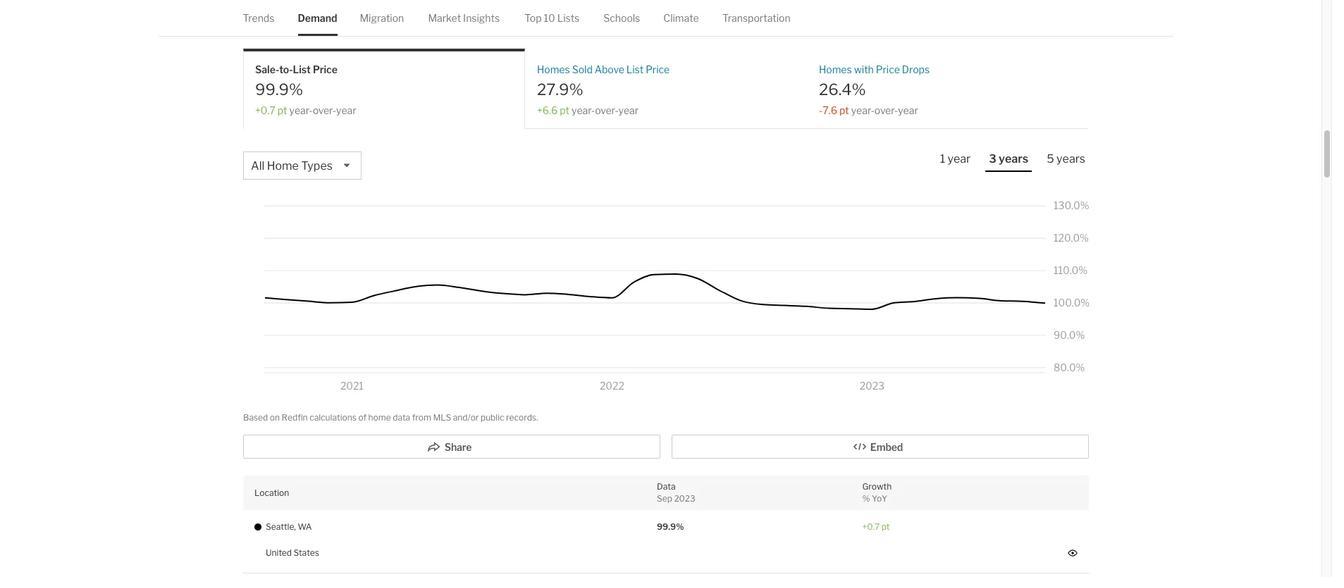 Task type: vqa. For each thing, say whether or not it's contained in the screenshot.


Task type: locate. For each thing, give the bounding box(es) containing it.
0 horizontal spatial price
[[313, 63, 338, 75]]

2 years from the left
[[1057, 152, 1085, 165]]

price right to- on the top left of page
[[313, 63, 338, 75]]

10
[[544, 12, 556, 24]]

year- inside homes sold above list price 27.9% +6.6 pt year-over-year
[[572, 104, 595, 116]]

0 horizontal spatial +0.7
[[255, 104, 275, 116]]

united states
[[266, 547, 319, 558]]

on
[[270, 412, 280, 423]]

homes inside homes with price drops 26.4% -7.6 pt year-over-year
[[819, 63, 852, 75]]

year
[[336, 104, 356, 116], [619, 104, 639, 116], [898, 104, 918, 116], [948, 152, 971, 165]]

1 list from the left
[[293, 63, 311, 75]]

over- down above
[[595, 104, 619, 116]]

pt right '+6.6'
[[560, 104, 570, 116]]

99.9% inside sale-to-list price 99.9% +0.7 pt year-over-year
[[255, 81, 303, 99]]

2 price from the left
[[646, 63, 670, 75]]

1 horizontal spatial price
[[646, 63, 670, 75]]

1
[[940, 152, 945, 165]]

list right sale-
[[293, 63, 311, 75]]

0 horizontal spatial over-
[[313, 104, 336, 116]]

share button
[[243, 435, 660, 459]]

+0.7
[[255, 104, 275, 116], [862, 522, 880, 532]]

over- right 7.6
[[875, 104, 898, 116]]

0 horizontal spatial list
[[293, 63, 311, 75]]

1 homes from the left
[[537, 63, 570, 75]]

3 years
[[989, 152, 1029, 165]]

years right the 5
[[1057, 152, 1085, 165]]

0 horizontal spatial years
[[999, 152, 1029, 165]]

1 over- from the left
[[313, 104, 336, 116]]

1 horizontal spatial over-
[[595, 104, 619, 116]]

with
[[854, 63, 874, 75]]

of
[[358, 412, 367, 423]]

pt right 7.6
[[839, 104, 849, 116]]

years right 3
[[999, 152, 1029, 165]]

year-
[[289, 104, 313, 116], [572, 104, 595, 116], [851, 104, 875, 116]]

0 vertical spatial +0.7
[[255, 104, 275, 116]]

over- inside homes sold above list price 27.9% +6.6 pt year-over-year
[[595, 104, 619, 116]]

list right above
[[626, 63, 644, 75]]

+0.7 down sale-
[[255, 104, 275, 116]]

price right with
[[876, 63, 900, 75]]

price
[[313, 63, 338, 75], [646, 63, 670, 75], [876, 63, 900, 75]]

2 horizontal spatial price
[[876, 63, 900, 75]]

embed
[[870, 441, 903, 453]]

year- down 27.9%
[[572, 104, 595, 116]]

list inside homes sold above list price 27.9% +6.6 pt year-over-year
[[626, 63, 644, 75]]

homes sold above list price 27.9% +6.6 pt year-over-year
[[537, 63, 670, 116]]

1 horizontal spatial +0.7
[[862, 522, 880, 532]]

market
[[428, 12, 461, 24]]

market insights link
[[428, 0, 500, 36]]

years for 5 years
[[1057, 152, 1085, 165]]

1 horizontal spatial years
[[1057, 152, 1085, 165]]

-
[[819, 104, 823, 116]]

99.9%
[[255, 81, 303, 99], [657, 522, 684, 532]]

1 vertical spatial +0.7
[[862, 522, 880, 532]]

price right above
[[646, 63, 670, 75]]

list inside sale-to-list price 99.9% +0.7 pt year-over-year
[[293, 63, 311, 75]]

99.9% down sep
[[657, 522, 684, 532]]

all
[[251, 159, 265, 173]]

2023
[[674, 493, 696, 504]]

demand
[[298, 12, 338, 24]]

1 horizontal spatial list
[[626, 63, 644, 75]]

year inside button
[[948, 152, 971, 165]]

price inside homes sold above list price 27.9% +6.6 pt year-over-year
[[646, 63, 670, 75]]

top 10 lists link
[[525, 0, 580, 36]]

2 horizontal spatial over-
[[875, 104, 898, 116]]

homes up 27.9%
[[537, 63, 570, 75]]

list
[[293, 63, 311, 75], [626, 63, 644, 75]]

years
[[999, 152, 1029, 165], [1057, 152, 1085, 165]]

homes inside homes sold above list price 27.9% +6.6 pt year-over-year
[[537, 63, 570, 75]]

sale-to-list price 99.9% +0.7 pt year-over-year
[[255, 63, 356, 116]]

over-
[[313, 104, 336, 116], [595, 104, 619, 116], [875, 104, 898, 116]]

yoy
[[872, 493, 888, 504]]

homes
[[537, 63, 570, 75], [819, 63, 852, 75]]

1 year
[[940, 152, 971, 165]]

over- up types
[[313, 104, 336, 116]]

0 horizontal spatial homes
[[537, 63, 570, 75]]

homes for 26.4%
[[819, 63, 852, 75]]

1 price from the left
[[313, 63, 338, 75]]

1 year button
[[937, 151, 974, 170]]

+0.7 down %
[[862, 522, 880, 532]]

sold
[[572, 63, 593, 75]]

1 horizontal spatial 99.9%
[[657, 522, 684, 532]]

insights
[[464, 12, 500, 24]]

climate link
[[664, 0, 699, 36]]

1 horizontal spatial year-
[[572, 104, 595, 116]]

0 horizontal spatial year-
[[289, 104, 313, 116]]

3 price from the left
[[876, 63, 900, 75]]

homes up 26.4%
[[819, 63, 852, 75]]

5
[[1047, 152, 1054, 165]]

year- down 26.4%
[[851, 104, 875, 116]]

homes with price drops 26.4% -7.6 pt year-over-year
[[819, 63, 930, 116]]

market insights
[[428, 12, 500, 24]]

migration link
[[360, 0, 404, 36]]

over- for -
[[875, 104, 898, 116]]

pt down to- on the top left of page
[[278, 104, 287, 116]]

3 over- from the left
[[875, 104, 898, 116]]

pt inside sale-to-list price 99.9% +0.7 pt year-over-year
[[278, 104, 287, 116]]

2 horizontal spatial year-
[[851, 104, 875, 116]]

trends
[[243, 12, 275, 24]]

drops
[[902, 63, 930, 75]]

pt inside homes with price drops 26.4% -7.6 pt year-over-year
[[839, 104, 849, 116]]

growth % yoy
[[862, 482, 892, 504]]

2 year- from the left
[[572, 104, 595, 116]]

year- inside homes with price drops 26.4% -7.6 pt year-over-year
[[851, 104, 875, 116]]

years inside button
[[1057, 152, 1085, 165]]

seattle, wa
[[266, 522, 312, 532]]

years inside 'button'
[[999, 152, 1029, 165]]

1 year- from the left
[[289, 104, 313, 116]]

over- inside homes with price drops 26.4% -7.6 pt year-over-year
[[875, 104, 898, 116]]

top 10 lists
[[525, 12, 580, 24]]

0 horizontal spatial 99.9%
[[255, 81, 303, 99]]

%
[[862, 493, 870, 504]]

embed button
[[672, 435, 1089, 459]]

99.9% down to- on the top left of page
[[255, 81, 303, 99]]

climate
[[664, 12, 699, 24]]

homes for 27.9%
[[537, 63, 570, 75]]

pt
[[278, 104, 287, 116], [560, 104, 570, 116], [839, 104, 849, 116], [882, 522, 890, 532]]

over- for 27.9%
[[595, 104, 619, 116]]

calculations
[[310, 412, 357, 423]]

2 over- from the left
[[595, 104, 619, 116]]

home
[[267, 159, 299, 173]]

based
[[243, 412, 268, 423]]

trends link
[[243, 0, 275, 36]]

1 horizontal spatial homes
[[819, 63, 852, 75]]

2 list from the left
[[626, 63, 644, 75]]

year- down to- on the top left of page
[[289, 104, 313, 116]]

0 vertical spatial 99.9%
[[255, 81, 303, 99]]

2 homes from the left
[[819, 63, 852, 75]]

1 years from the left
[[999, 152, 1029, 165]]

all home types
[[251, 159, 333, 173]]

3 year- from the left
[[851, 104, 875, 116]]



Task type: describe. For each thing, give the bounding box(es) containing it.
and/or
[[453, 412, 479, 423]]

26.4%
[[819, 81, 866, 99]]

1 vertical spatial 99.9%
[[657, 522, 684, 532]]

price inside homes with price drops 26.4% -7.6 pt year-over-year
[[876, 63, 900, 75]]

location
[[254, 487, 289, 498]]

3 years button
[[986, 151, 1032, 172]]

from
[[412, 412, 431, 423]]

lists
[[558, 12, 580, 24]]

pt inside homes sold above list price 27.9% +6.6 pt year-over-year
[[560, 104, 570, 116]]

types
[[301, 159, 333, 173]]

growth
[[862, 482, 892, 492]]

data sep 2023
[[657, 482, 696, 504]]

+0.7 inside sale-to-list price 99.9% +0.7 pt year-over-year
[[255, 104, 275, 116]]

5 years button
[[1043, 151, 1089, 170]]

based on redfin calculations of home data from mls and/or public records.
[[243, 412, 538, 423]]

records.
[[506, 412, 538, 423]]

year- inside sale-to-list price 99.9% +0.7 pt year-over-year
[[289, 104, 313, 116]]

year- for 27.9%
[[572, 104, 595, 116]]

top
[[525, 12, 542, 24]]

+6.6
[[537, 104, 558, 116]]

year- for -
[[851, 104, 875, 116]]

5 years
[[1047, 152, 1085, 165]]

states
[[294, 547, 319, 558]]

schools link
[[604, 0, 641, 36]]

public
[[481, 412, 504, 423]]

to-
[[279, 63, 293, 75]]

over- inside sale-to-list price 99.9% +0.7 pt year-over-year
[[313, 104, 336, 116]]

year inside sale-to-list price 99.9% +0.7 pt year-over-year
[[336, 104, 356, 116]]

pt down yoy
[[882, 522, 890, 532]]

year inside homes sold above list price 27.9% +6.6 pt year-over-year
[[619, 104, 639, 116]]

data
[[393, 412, 410, 423]]

wa
[[298, 522, 312, 532]]

redfin
[[282, 412, 308, 423]]

united
[[266, 547, 292, 558]]

3
[[989, 152, 997, 165]]

transportation link
[[723, 0, 791, 36]]

demand link
[[298, 0, 338, 36]]

migration
[[360, 12, 404, 24]]

7.6
[[823, 104, 837, 116]]

year inside homes with price drops 26.4% -7.6 pt year-over-year
[[898, 104, 918, 116]]

mls
[[433, 412, 451, 423]]

sep
[[657, 493, 672, 504]]

transportation
[[723, 12, 791, 24]]

share
[[445, 441, 472, 453]]

+0.7 pt
[[862, 522, 890, 532]]

data
[[657, 482, 676, 492]]

27.9%
[[537, 81, 583, 99]]

sale-
[[255, 63, 279, 75]]

seattle,
[[266, 522, 296, 532]]

above
[[595, 63, 624, 75]]

years for 3 years
[[999, 152, 1029, 165]]

schools
[[604, 12, 641, 24]]

price inside sale-to-list price 99.9% +0.7 pt year-over-year
[[313, 63, 338, 75]]

home
[[368, 412, 391, 423]]



